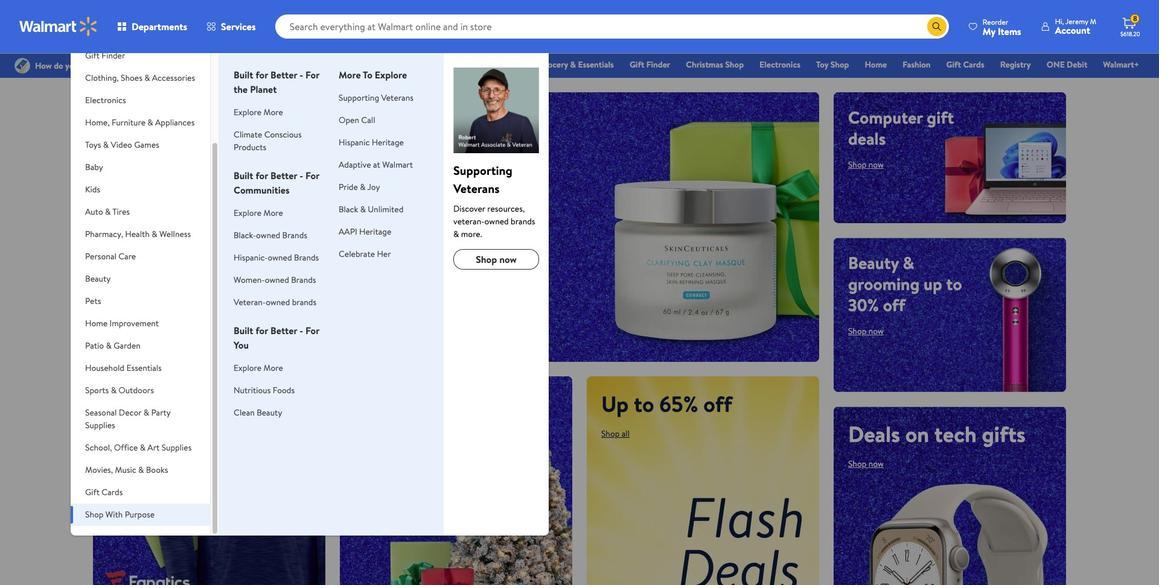 Task type: locate. For each thing, give the bounding box(es) containing it.
explore for built for better - for the planet
[[234, 106, 262, 118]]

finder up clothing,
[[102, 50, 125, 62]]

beauty button
[[71, 268, 210, 290]]

home for home
[[865, 59, 887, 71]]

2 for from the top
[[256, 169, 268, 182]]

gift down 'movies,' at bottom
[[85, 487, 100, 499]]

deals inside the computer gift deals
[[848, 127, 886, 150]]

shoes
[[121, 72, 142, 84]]

movies, music & books button
[[71, 460, 210, 482]]

0 vertical spatial brands
[[511, 216, 535, 228]]

more up 'nutritious foods'
[[264, 362, 283, 374]]

deals left grocery
[[503, 59, 523, 71]]

gift cards button
[[71, 482, 210, 504]]

& right black
[[360, 203, 366, 216]]

owned for women-owned brands
[[265, 274, 289, 286]]

off for up to 25% off sports-fan gear
[[209, 274, 238, 304]]

more to explore
[[339, 68, 407, 82]]

black & unlimited link
[[339, 203, 404, 216]]

0 vertical spatial deals
[[503, 59, 523, 71]]

gift finder inside dropdown button
[[85, 50, 125, 62]]

- inside the built for better - for communities
[[300, 169, 303, 182]]

clean beauty
[[234, 407, 282, 419]]

explore more down communities
[[234, 207, 283, 219]]

0 horizontal spatial brands
[[292, 296, 317, 309]]

for for built for better - for communities
[[306, 169, 319, 182]]

the
[[234, 83, 248, 96]]

new
[[395, 265, 446, 306]]

3 explore more link from the top
[[234, 362, 283, 374]]

deals for great
[[107, 127, 145, 150]]

to inside up to 30% off seasonal decor
[[380, 390, 396, 413]]

2 vertical spatial explore more
[[234, 362, 283, 374]]

built up communities
[[234, 169, 253, 182]]

0 vertical spatial supplies
[[85, 420, 115, 432]]

1 vertical spatial explore more
[[234, 207, 283, 219]]

essentials down patio & garden "dropdown button"
[[126, 362, 162, 374]]

& right furniture
[[148, 117, 153, 129]]

off inside "up to 25% off sports-fan gear"
[[209, 274, 238, 304]]

for inside the built for better - for you
[[256, 324, 268, 338]]

better for communities
[[271, 169, 297, 182]]

communities
[[234, 184, 290, 197]]

home left fashion
[[865, 59, 887, 71]]

black-owned brands link
[[234, 229, 307, 242]]

more left to
[[339, 68, 361, 82]]

supplies for seasonal decor & party supplies
[[85, 420, 115, 432]]

0 vertical spatial brands
[[282, 229, 307, 242]]

deals for deals on tech gifts
[[848, 419, 900, 450]]

shop now for gifts
[[848, 458, 884, 470]]

to inside "up to 25% off sports-fan gear"
[[140, 274, 160, 304]]

to down personal care dropdown button
[[140, 274, 160, 304]]

heritage down black & unlimited link
[[359, 226, 391, 238]]

3 built from the top
[[234, 324, 253, 338]]

1 horizontal spatial gift cards
[[947, 59, 985, 71]]

for for you
[[256, 324, 268, 338]]

patio
[[85, 340, 104, 352]]

1 horizontal spatial electronics
[[760, 59, 801, 71]]

for left pride
[[306, 169, 319, 182]]

gift cards down 'movies,' at bottom
[[85, 487, 123, 499]]

1 - from the top
[[300, 68, 303, 82]]

shop all
[[601, 428, 630, 440]]

heritage for hispanic heritage
[[372, 136, 404, 149]]

2 vertical spatial explore more link
[[234, 362, 283, 374]]

explore more link for communities
[[234, 207, 283, 219]]

built inside the built for better - for communities
[[234, 169, 253, 182]]

better down veteran-owned brands at the left bottom of page
[[271, 324, 297, 338]]

explore more up 'nutritious foods'
[[234, 362, 283, 374]]

1 horizontal spatial essentials
[[578, 59, 614, 71]]

3 - from the top
[[300, 324, 303, 338]]

all new savings
[[354, 265, 542, 306]]

for up planet
[[256, 68, 268, 82]]

now for off
[[128, 340, 143, 352]]

for for built for better - for the planet
[[306, 68, 319, 82]]

music
[[115, 464, 136, 476]]

gifts
[[982, 419, 1026, 450]]

1 horizontal spatial cards
[[963, 59, 985, 71]]

1 vertical spatial supporting
[[453, 162, 513, 179]]

explore more link down planet
[[234, 106, 283, 118]]

nutritious foods
[[234, 385, 295, 397]]

8 $618.20
[[1121, 13, 1140, 38]]

3 for from the top
[[256, 324, 268, 338]]

0 horizontal spatial beauty
[[85, 273, 111, 285]]

now for up
[[869, 325, 884, 337]]

gift inside "dropdown button"
[[85, 487, 100, 499]]

sports-
[[107, 301, 174, 331]]

electronics
[[760, 59, 801, 71], [85, 94, 126, 106]]

home up patio at left bottom
[[85, 318, 108, 330]]

0 horizontal spatial up
[[107, 274, 135, 304]]

electronics for electronics "link"
[[760, 59, 801, 71]]

1 for from the top
[[306, 68, 319, 82]]

for up communities
[[256, 169, 268, 182]]

& right grocery
[[570, 59, 576, 71]]

baby
[[85, 161, 103, 173]]

2 better from the top
[[271, 169, 297, 182]]

Walmart Site-Wide search field
[[275, 14, 949, 39]]

0 vertical spatial explore more link
[[234, 106, 283, 118]]

brands down resources,
[[511, 216, 535, 228]]

better inside built for better - for the planet
[[271, 68, 297, 82]]

up inside up to 30% off seasonal decor
[[354, 390, 376, 413]]

2 deals from the left
[[848, 127, 886, 150]]

gift finder for "gift finder" dropdown button on the left top
[[85, 50, 125, 62]]

3 better from the top
[[271, 324, 297, 338]]

better inside the built for better - for you
[[271, 324, 297, 338]]

pharmacy, health & wellness button
[[71, 223, 210, 246]]

& left more.
[[453, 228, 459, 240]]

1 better from the top
[[271, 68, 297, 82]]

owned up women-owned brands link
[[268, 252, 292, 264]]

home link
[[860, 58, 893, 71]]

2 vertical spatial built
[[234, 324, 253, 338]]

explore more link for the
[[234, 106, 283, 118]]

1 built from the top
[[234, 68, 253, 82]]

2 vertical spatial brands
[[291, 274, 316, 286]]

items
[[998, 24, 1022, 38]]

2 vertical spatial for
[[256, 324, 268, 338]]

0 horizontal spatial veterans
[[381, 92, 414, 104]]

0 horizontal spatial home
[[85, 318, 108, 330]]

seasonal
[[354, 411, 416, 435]]

beauty inside dropdown button
[[85, 273, 111, 285]]

0 horizontal spatial supporting
[[339, 92, 379, 104]]

built for better - for communities
[[234, 169, 319, 197]]

1 vertical spatial gift cards
[[85, 487, 123, 499]]

up for up to 25% off sports-fan gear
[[107, 274, 135, 304]]

to right up
[[947, 272, 962, 296]]

1 vertical spatial essentials
[[126, 362, 162, 374]]

0 horizontal spatial 30%
[[400, 390, 430, 413]]

to left decor
[[380, 390, 396, 413]]

& left up
[[903, 251, 915, 274]]

& inside "dropdown button"
[[106, 340, 112, 352]]

- inside built for better - for the planet
[[300, 68, 303, 82]]

for
[[306, 68, 319, 82], [306, 169, 319, 182], [306, 324, 319, 338]]

electronics down clothing,
[[85, 94, 126, 106]]

electronics inside dropdown button
[[85, 94, 126, 106]]

shop now link for off
[[107, 340, 143, 352]]

for for the
[[256, 68, 268, 82]]

0 vertical spatial explore more
[[234, 106, 283, 118]]

0 vertical spatial veterans
[[381, 92, 414, 104]]

more for built for better - for the planet
[[264, 106, 283, 118]]

supplies right art
[[162, 442, 192, 454]]

1 explore more link from the top
[[234, 106, 283, 118]]

walmart+
[[1103, 59, 1139, 71]]

electronics left toy
[[760, 59, 801, 71]]

supporting veterans
[[339, 92, 414, 104]]

& inside beauty & grooming up to 30% off
[[903, 251, 915, 274]]

beauty for beauty
[[85, 273, 111, 285]]

for for built for better - for you
[[306, 324, 319, 338]]

electronics for 'electronics' dropdown button at the top left of page
[[85, 94, 126, 106]]

built inside built for better - for the planet
[[234, 68, 253, 82]]

school,
[[85, 442, 112, 454]]

gift down search search box
[[630, 59, 645, 71]]

tires
[[113, 206, 130, 218]]

& right patio at left bottom
[[106, 340, 112, 352]]

1 horizontal spatial gift finder
[[630, 59, 670, 71]]

1 horizontal spatial finder
[[647, 59, 670, 71]]

1 horizontal spatial supporting
[[453, 162, 513, 179]]

shop now
[[848, 159, 884, 171], [476, 253, 517, 266], [848, 325, 884, 337], [107, 340, 143, 352], [848, 458, 884, 470]]

1 deals from the left
[[107, 127, 145, 150]]

up inside "up to 25% off sports-fan gear"
[[107, 274, 135, 304]]

1 vertical spatial cards
[[102, 487, 123, 499]]

improvement
[[110, 318, 159, 330]]

open
[[339, 114, 359, 126]]

1 vertical spatial deals
[[848, 419, 900, 450]]

walmart
[[382, 159, 413, 171]]

for inside the built for better - for communities
[[306, 169, 319, 182]]

cards inside "dropdown button"
[[102, 487, 123, 499]]

explore more down planet
[[234, 106, 283, 118]]

more up conscious at the top left of the page
[[264, 106, 283, 118]]

services
[[221, 20, 256, 33]]

1 horizontal spatial deals
[[848, 127, 886, 150]]

30% inside beauty & grooming up to 30% off
[[848, 293, 879, 317]]

supplies down seasonal on the left
[[85, 420, 115, 432]]

school, office & art supplies button
[[71, 437, 210, 460]]

0 horizontal spatial finder
[[102, 50, 125, 62]]

gift finder down walmart site-wide search box
[[630, 59, 670, 71]]

3 explore more from the top
[[234, 362, 283, 374]]

0 vertical spatial -
[[300, 68, 303, 82]]

shop now link
[[848, 159, 884, 171], [453, 249, 539, 270], [848, 325, 884, 337], [107, 340, 143, 352], [848, 458, 884, 470]]

0 vertical spatial home
[[865, 59, 887, 71]]

0 vertical spatial for
[[256, 68, 268, 82]]

finder inside dropdown button
[[102, 50, 125, 62]]

supporting up discover at the top
[[453, 162, 513, 179]]

brands up women-owned brands link
[[294, 252, 319, 264]]

1 vertical spatial home
[[85, 318, 108, 330]]

1 horizontal spatial veterans
[[453, 181, 500, 197]]

seasonal decor & party supplies button
[[71, 402, 210, 437]]

supplies inside seasonal decor & party supplies
[[85, 420, 115, 432]]

explore more link down communities
[[234, 207, 283, 219]]

0 horizontal spatial electronics
[[85, 94, 126, 106]]

her
[[377, 248, 391, 260]]

1 horizontal spatial deals
[[848, 419, 900, 450]]

25%
[[166, 274, 204, 304]]

essentials inside household essentials dropdown button
[[126, 362, 162, 374]]

electronics inside "link"
[[760, 59, 801, 71]]

built for the
[[234, 68, 253, 82]]

0 vertical spatial essentials
[[578, 59, 614, 71]]

gift up clothing,
[[85, 50, 100, 62]]

0 horizontal spatial gift finder
[[85, 50, 125, 62]]

toy shop
[[816, 59, 849, 71]]

0 vertical spatial electronics
[[760, 59, 801, 71]]

brands
[[282, 229, 307, 242], [294, 252, 319, 264], [291, 274, 316, 286]]

3 for from the top
[[306, 324, 319, 338]]

for inside built for better - for the planet
[[306, 68, 319, 82]]

& right the music
[[138, 464, 144, 476]]

explore up black-
[[234, 207, 262, 219]]

explore more link up 'nutritious foods'
[[234, 362, 283, 374]]

gift cards inside "dropdown button"
[[85, 487, 123, 499]]

1 vertical spatial supplies
[[162, 442, 192, 454]]

0 vertical spatial supporting
[[339, 92, 379, 104]]

home for home improvement
[[85, 318, 108, 330]]

1 horizontal spatial home
[[865, 59, 887, 71]]

explore up climate
[[234, 106, 262, 118]]

& left the party
[[144, 407, 149, 419]]

2 vertical spatial better
[[271, 324, 297, 338]]

for inside the built for better - for communities
[[256, 169, 268, 182]]

for down veteran-
[[256, 324, 268, 338]]

climate conscious products
[[234, 129, 302, 153]]

2 - from the top
[[300, 169, 303, 182]]

better inside the built for better - for communities
[[271, 169, 297, 182]]

grocery & essentials
[[539, 59, 614, 71]]

2 built from the top
[[234, 169, 253, 182]]

gift cards
[[947, 59, 985, 71], [85, 487, 123, 499]]

1 vertical spatial 30%
[[400, 390, 430, 413]]

gift
[[927, 106, 954, 129]]

0 vertical spatial heritage
[[372, 136, 404, 149]]

explore more link
[[234, 106, 283, 118], [234, 207, 283, 219], [234, 362, 283, 374]]

to for up to 30% off seasonal decor
[[380, 390, 396, 413]]

better up planet
[[271, 68, 297, 82]]

& left tires
[[105, 206, 111, 218]]

owned down resources,
[[485, 216, 509, 228]]

owned up hispanic-owned brands
[[256, 229, 280, 242]]

- inside the built for better - for you
[[300, 324, 303, 338]]

0 horizontal spatial gift cards
[[85, 487, 123, 499]]

discover
[[453, 203, 485, 215]]

beauty inside beauty & grooming up to 30% off
[[848, 251, 899, 274]]

shop inside christmas shop link
[[725, 59, 744, 71]]

& inside dropdown button
[[103, 139, 109, 151]]

veteran-owned brands
[[234, 296, 317, 309]]

0 horizontal spatial essentials
[[126, 362, 162, 374]]

1 horizontal spatial supplies
[[162, 442, 192, 454]]

supplies for school, office & art supplies
[[162, 442, 192, 454]]

1 explore more from the top
[[234, 106, 283, 118]]

auto & tires
[[85, 206, 130, 218]]

& right toys
[[103, 139, 109, 151]]

1 vertical spatial heritage
[[359, 226, 391, 238]]

climate
[[234, 129, 262, 141]]

gift right fashion
[[947, 59, 961, 71]]

0 vertical spatial for
[[306, 68, 319, 82]]

clean
[[234, 407, 255, 419]]

1 vertical spatial for
[[256, 169, 268, 182]]

hi, jeremy m account
[[1055, 16, 1097, 37]]

up to 30% off seasonal decor
[[354, 390, 462, 435]]

built
[[234, 68, 253, 82], [234, 169, 253, 182], [234, 324, 253, 338]]

0 horizontal spatial cards
[[102, 487, 123, 499]]

1 vertical spatial built
[[234, 169, 253, 182]]

1 horizontal spatial up
[[354, 390, 376, 413]]

0 horizontal spatial deals
[[503, 59, 523, 71]]

1 vertical spatial brands
[[292, 296, 317, 309]]

to for up to 25% off sports-fan gear
[[140, 274, 160, 304]]

2 for from the top
[[306, 169, 319, 182]]

1 horizontal spatial 30%
[[848, 293, 879, 317]]

gift finder up clothing,
[[85, 50, 125, 62]]

1 vertical spatial -
[[300, 169, 303, 182]]

off for up to 30% off seasonal decor
[[434, 390, 457, 413]]

2 vertical spatial for
[[306, 324, 319, 338]]

for left to
[[306, 68, 319, 82]]

reorder
[[983, 17, 1009, 27]]

brands up "hispanic-owned brands" link
[[282, 229, 307, 242]]

& left art
[[140, 442, 146, 454]]

finder left christmas
[[647, 59, 670, 71]]

0 horizontal spatial deals
[[107, 127, 145, 150]]

0 vertical spatial gift cards
[[947, 59, 985, 71]]

now
[[869, 159, 884, 171], [499, 253, 517, 266], [869, 325, 884, 337], [128, 340, 143, 352], [869, 458, 884, 470]]

2 explore more link from the top
[[234, 207, 283, 219]]

deals left on
[[848, 419, 900, 450]]

explore up nutritious
[[234, 362, 262, 374]]

movies,
[[85, 464, 113, 476]]

brands for black-owned brands
[[282, 229, 307, 242]]

shop inside toy shop link
[[831, 59, 849, 71]]

off inside up to 30% off seasonal decor
[[434, 390, 457, 413]]

- for built for better - for the planet
[[300, 68, 303, 82]]

1 horizontal spatial brands
[[511, 216, 535, 228]]

brands down hispanic-owned brands
[[291, 274, 316, 286]]

women-
[[234, 274, 265, 286]]

1 vertical spatial explore more link
[[234, 207, 283, 219]]

0 vertical spatial better
[[271, 68, 297, 82]]

accessories
[[152, 72, 195, 84]]

pride & joy
[[339, 181, 380, 193]]

1 for from the top
[[256, 68, 268, 82]]

1 vertical spatial veterans
[[453, 181, 500, 197]]

$618.20
[[1121, 30, 1140, 38]]

video
[[111, 139, 132, 151]]

more up black-owned brands link
[[264, 207, 283, 219]]

deals inside great home deals
[[107, 127, 145, 150]]

grocery
[[539, 59, 568, 71]]

baby button
[[71, 156, 210, 179]]

owned down hispanic-owned brands
[[265, 274, 289, 286]]

0 vertical spatial 30%
[[848, 293, 879, 317]]

savings
[[453, 265, 542, 306]]

built up you
[[234, 324, 253, 338]]

built inside the built for better - for you
[[234, 324, 253, 338]]

up for up to 30% off seasonal decor
[[354, 390, 376, 413]]

for for communities
[[256, 169, 268, 182]]

supporting inside 'supporting veterans discover resources, veteran-owned brands & more.'
[[453, 162, 513, 179]]

owned down women-owned brands
[[266, 296, 290, 309]]

hispanic
[[339, 136, 370, 149]]

gift for gift finder link
[[630, 59, 645, 71]]

to inside beauty & grooming up to 30% off
[[947, 272, 962, 296]]

better for the
[[271, 68, 297, 82]]

0 vertical spatial cards
[[963, 59, 985, 71]]

1 vertical spatial brands
[[294, 252, 319, 264]]

cards for gift cards "dropdown button"
[[102, 487, 123, 499]]

0 vertical spatial built
[[234, 68, 253, 82]]

registry link
[[995, 58, 1037, 71]]

fan
[[174, 301, 205, 331]]

&
[[570, 59, 576, 71], [144, 72, 150, 84], [148, 117, 153, 129], [103, 139, 109, 151], [360, 181, 366, 193], [360, 203, 366, 216], [105, 206, 111, 218], [152, 228, 157, 240], [453, 228, 459, 240], [903, 251, 915, 274], [106, 340, 112, 352], [111, 385, 117, 397], [144, 407, 149, 419], [140, 442, 146, 454], [138, 464, 144, 476]]

0 horizontal spatial supplies
[[85, 420, 115, 432]]

veterans inside 'supporting veterans discover resources, veteran-owned brands & more.'
[[453, 181, 500, 197]]

shop now for off
[[107, 340, 143, 352]]

1 vertical spatial better
[[271, 169, 297, 182]]

celebrate her
[[339, 248, 391, 260]]

explore for built for better - for you
[[234, 362, 262, 374]]

at
[[373, 159, 380, 171]]

black
[[339, 203, 358, 216]]

cards up with
[[102, 487, 123, 499]]

brands down women-owned brands
[[292, 296, 317, 309]]

owned for black-owned brands
[[256, 229, 280, 242]]

gift inside dropdown button
[[85, 50, 100, 62]]

explore more
[[234, 106, 283, 118], [234, 207, 283, 219], [234, 362, 283, 374]]

veterans up discover at the top
[[453, 181, 500, 197]]

2 explore more from the top
[[234, 207, 283, 219]]

to left 65%
[[634, 389, 654, 419]]

veterans
[[381, 92, 414, 104], [453, 181, 500, 197]]

gift for "gift finder" dropdown button on the left top
[[85, 50, 100, 62]]

home inside "dropdown button"
[[85, 318, 108, 330]]

aapi heritage
[[339, 226, 391, 238]]

up to 25% off sports-fan gear
[[107, 274, 253, 331]]

supplies inside dropdown button
[[162, 442, 192, 454]]

veterans for supporting veterans discover resources, veteran-owned brands & more.
[[453, 181, 500, 197]]

shop inside shop with purpose dropdown button
[[85, 509, 104, 521]]

owned for veteran-owned brands
[[266, 296, 290, 309]]

for down veteran-owned brands at the left bottom of page
[[306, 324, 319, 338]]

heritage up 'walmart'
[[372, 136, 404, 149]]

gift cards down my
[[947, 59, 985, 71]]

essentials down walmart site-wide search box
[[578, 59, 614, 71]]

one debit link
[[1041, 58, 1093, 71]]

better up communities
[[271, 169, 297, 182]]

for inside the built for better - for you
[[306, 324, 319, 338]]

1 vertical spatial electronics
[[85, 94, 126, 106]]

cards down my
[[963, 59, 985, 71]]

2 horizontal spatial up
[[601, 389, 629, 419]]

outdoors
[[119, 385, 154, 397]]

more.
[[461, 228, 482, 240]]

sports
[[85, 385, 109, 397]]

one debit
[[1047, 59, 1088, 71]]

1 vertical spatial for
[[306, 169, 319, 182]]

veterans down more to explore
[[381, 92, 414, 104]]

2 vertical spatial -
[[300, 324, 303, 338]]

2 horizontal spatial beauty
[[848, 251, 899, 274]]

heritage
[[372, 136, 404, 149], [359, 226, 391, 238]]

built up the
[[234, 68, 253, 82]]

supporting up open call
[[339, 92, 379, 104]]

off inside beauty & grooming up to 30% off
[[883, 293, 906, 317]]

gift for 'gift cards' link
[[947, 59, 961, 71]]

for inside built for better - for the planet
[[256, 68, 268, 82]]



Task type: vqa. For each thing, say whether or not it's contained in the screenshot.
Built for Better - For You at the bottom left
yes



Task type: describe. For each thing, give the bounding box(es) containing it.
shop now for up
[[848, 325, 884, 337]]

reorder my items
[[983, 17, 1022, 38]]

toy shop link
[[811, 58, 855, 71]]

explore more for you
[[234, 362, 283, 374]]

gift cards for 'gift cards' link
[[947, 59, 985, 71]]

explore more link for you
[[234, 362, 283, 374]]

shop now link for gifts
[[848, 458, 884, 470]]

you
[[234, 339, 249, 352]]

veteran-owned brands link
[[234, 296, 317, 309]]

clothing,
[[85, 72, 119, 84]]

adaptive at walmart link
[[339, 159, 413, 171]]

hi,
[[1055, 16, 1064, 27]]

clean beauty link
[[234, 407, 282, 419]]

christmas shop link
[[681, 58, 749, 71]]

fashion
[[903, 59, 931, 71]]

personal
[[85, 251, 116, 263]]

deals link
[[498, 58, 529, 71]]

with
[[106, 509, 123, 521]]

pets
[[85, 295, 101, 307]]

jeremy
[[1066, 16, 1089, 27]]

hispanic-
[[234, 252, 268, 264]]

deals for deals
[[503, 59, 523, 71]]

call
[[361, 114, 375, 126]]

hispanic heritage
[[339, 136, 404, 149]]

aapi
[[339, 226, 357, 238]]

more for built for better - for you
[[264, 362, 283, 374]]

explore more for communities
[[234, 207, 283, 219]]

shop now link for up
[[848, 325, 884, 337]]

& left joy
[[360, 181, 366, 193]]

8
[[1133, 13, 1137, 24]]

veteran-
[[453, 216, 485, 228]]

party
[[151, 407, 171, 419]]

on
[[906, 419, 929, 450]]

beauty for beauty & grooming up to 30% off
[[848, 251, 899, 274]]

cards for 'gift cards' link
[[963, 59, 985, 71]]

clothing, shoes & accessories button
[[71, 67, 210, 89]]

finder for gift finder link
[[647, 59, 670, 71]]

shop with purpose image
[[453, 68, 539, 153]]

essentials inside grocery & essentials link
[[578, 59, 614, 71]]

walmart image
[[19, 17, 98, 36]]

to for up to 65% off
[[634, 389, 654, 419]]

adaptive
[[339, 159, 371, 171]]

& inside seasonal decor & party supplies
[[144, 407, 149, 419]]

built for communities
[[234, 169, 253, 182]]

- for built for better - for you
[[300, 324, 303, 338]]

supporting for supporting veterans discover resources, veteran-owned brands & more.
[[453, 162, 513, 179]]

gift for gift cards "dropdown button"
[[85, 487, 100, 499]]

clothing, shoes & accessories
[[85, 72, 195, 84]]

explore more for the
[[234, 106, 283, 118]]

fashion link
[[897, 58, 936, 71]]

home improvement
[[85, 318, 159, 330]]

books
[[146, 464, 168, 476]]

household essentials button
[[71, 357, 210, 380]]

toy
[[816, 59, 829, 71]]

home
[[153, 106, 194, 129]]

gift cards for gift cards "dropdown button"
[[85, 487, 123, 499]]

owned for hispanic-owned brands
[[268, 252, 292, 264]]

hispanic-owned brands link
[[234, 252, 319, 264]]

auto
[[85, 206, 103, 218]]

garden
[[114, 340, 141, 352]]

finder for "gift finder" dropdown button on the left top
[[102, 50, 125, 62]]

wellness
[[159, 228, 191, 240]]

grocery & essentials link
[[533, 58, 619, 71]]

veterans for supporting veterans
[[381, 92, 414, 104]]

my
[[983, 24, 996, 38]]

personal care button
[[71, 246, 210, 268]]

care
[[118, 251, 136, 263]]

built for you
[[234, 324, 253, 338]]

foods
[[273, 385, 295, 397]]

owned inside 'supporting veterans discover resources, veteran-owned brands & more.'
[[485, 216, 509, 228]]

toys & video games button
[[71, 134, 210, 156]]

kids button
[[71, 179, 210, 201]]

brands for women-owned brands
[[291, 274, 316, 286]]

gear
[[210, 301, 253, 331]]

toys
[[85, 139, 101, 151]]

pharmacy,
[[85, 228, 123, 240]]

up
[[924, 272, 942, 296]]

debit
[[1067, 59, 1088, 71]]

explore right to
[[375, 68, 407, 82]]

gift finder button
[[71, 45, 210, 67]]

& right "health" on the left of page
[[152, 228, 157, 240]]

shop all link
[[601, 428, 630, 440]]

off for up to 65% off
[[704, 389, 732, 419]]

more for built for better - for communities
[[264, 207, 283, 219]]

office
[[114, 442, 138, 454]]

1 horizontal spatial beauty
[[257, 407, 282, 419]]

movies, music & books
[[85, 464, 168, 476]]

deals on tech gifts
[[848, 419, 1026, 450]]

women-owned brands
[[234, 274, 316, 286]]

electronics button
[[71, 89, 210, 112]]

celebrate
[[339, 248, 375, 260]]

- for built for better - for communities
[[300, 169, 303, 182]]

heritage for aapi heritage
[[359, 226, 391, 238]]

household essentials
[[85, 362, 162, 374]]

Search search field
[[275, 14, 949, 39]]

tech
[[935, 419, 977, 450]]

seasonal
[[85, 407, 117, 419]]

brands inside 'supporting veterans discover resources, veteran-owned brands & more.'
[[511, 216, 535, 228]]

planet
[[250, 83, 277, 96]]

shop with purpose
[[85, 509, 155, 521]]

departments
[[132, 20, 187, 33]]

account
[[1055, 24, 1091, 37]]

30% inside up to 30% off seasonal decor
[[400, 390, 430, 413]]

grooming
[[848, 272, 920, 296]]

& right sports
[[111, 385, 117, 397]]

patio & garden button
[[71, 335, 210, 357]]

up for up to 65% off
[[601, 389, 629, 419]]

personal care
[[85, 251, 136, 263]]

brands for hispanic-owned brands
[[294, 252, 319, 264]]

pride
[[339, 181, 358, 193]]

unlimited
[[368, 203, 404, 216]]

home, furniture & appliances
[[85, 117, 195, 129]]

now for gifts
[[869, 458, 884, 470]]

built for better - for the planet
[[234, 68, 319, 96]]

all
[[354, 265, 388, 306]]

supporting veterans discover resources, veteran-owned brands & more.
[[453, 162, 535, 240]]

& inside 'supporting veterans discover resources, veteran-owned brands & more.'
[[453, 228, 459, 240]]

& right shoes
[[144, 72, 150, 84]]

gift finder for gift finder link
[[630, 59, 670, 71]]

search icon image
[[932, 22, 942, 31]]

sports & outdoors
[[85, 385, 154, 397]]

better for you
[[271, 324, 297, 338]]

supporting for supporting veterans
[[339, 92, 379, 104]]

explore for built for better - for communities
[[234, 207, 262, 219]]

gift finder link
[[624, 58, 676, 71]]

deals for computer
[[848, 127, 886, 150]]



